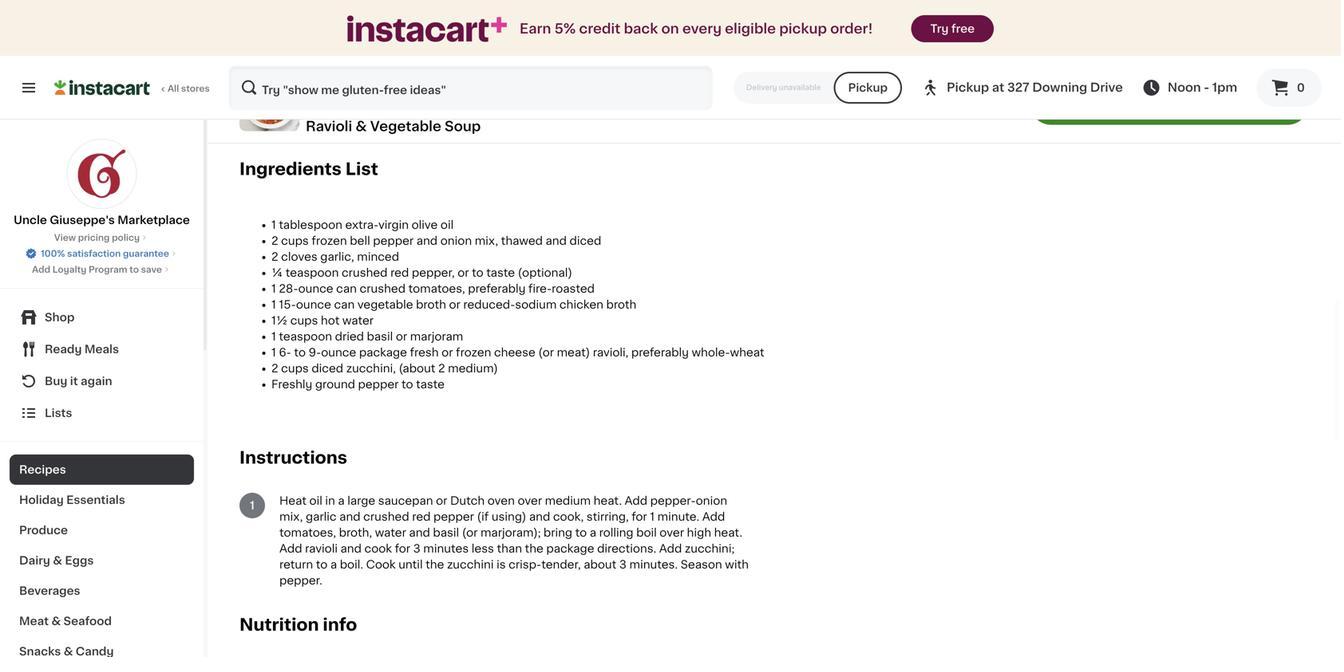 Task type: vqa. For each thing, say whether or not it's contained in the screenshot.
All
yes



Task type: locate. For each thing, give the bounding box(es) containing it.
1 horizontal spatial olive
[[412, 219, 438, 231]]

0 vertical spatial ground
[[658, 28, 699, 39]]

pepper inside freshly ground pepper to taste mccormick® ground black pepper
[[702, 28, 743, 39]]

water
[[508, 60, 541, 71]]

ounce down cloves
[[298, 283, 333, 294]]

ravioli,
[[593, 347, 628, 358]]

0 horizontal spatial mix,
[[279, 512, 303, 523]]

0 horizontal spatial package
[[359, 347, 407, 358]]

olive for pepper
[[412, 219, 438, 231]]

2 horizontal spatial a
[[590, 528, 596, 539]]

1 horizontal spatial ground
[[658, 28, 699, 39]]

ounce down 28-
[[296, 299, 331, 310]]

1 vertical spatial olive
[[412, 219, 438, 231]]

meat & seafood link
[[10, 607, 194, 637]]

0 horizontal spatial hot
[[321, 315, 340, 326]]

virgin for bell
[[378, 219, 409, 231]]

list
[[345, 161, 378, 177]]

0 horizontal spatial (or
[[462, 528, 478, 539]]

oil inside 1 tablespoon extra- virgin olive oil bertolli cold extracted original extra virgin olive oil show alternatives
[[304, 44, 318, 55]]

1 vertical spatial extra-
[[345, 219, 378, 231]]

(about
[[399, 363, 435, 374]]

0 vertical spatial virgin
[[239, 44, 271, 55]]

1 vertical spatial diced
[[312, 363, 343, 374]]

view pricing policy link
[[54, 231, 149, 244]]

garlic
[[306, 512, 337, 523]]

pickup for pickup
[[848, 82, 888, 93]]

2 horizontal spatial taste
[[627, 44, 657, 55]]

eggs
[[65, 556, 94, 567]]

-
[[1204, 82, 1209, 93]]

tablespoon inside 1 tablespoon extra-virgin olive oil 2 cups frozen bell pepper and onion mix, thawed and diced 2 cloves garlic, minced ¼ teaspoon crushed red pepper, or to taste (optional) 1 28-ounce can crushed tomatoes, preferably fire-roasted 1 15-ounce can vegetable broth or reduced-sodium chicken broth 1½ cups hot water 1 teaspoon dried basil or marjoram 1 6- to 9-ounce package fresh or frozen cheese (or meat) ravioli, preferably whole-wheat 2 cups diced zucchini, (about 2 medium) freshly ground pepper to taste
[[279, 219, 342, 231]]

olive inside 1 tablespoon extra- virgin olive oil bertolli cold extracted original extra virgin olive oil show alternatives
[[274, 44, 301, 55]]

& left eggs
[[53, 556, 62, 567]]

ounce
[[298, 283, 333, 294], [296, 299, 331, 310], [321, 347, 356, 358]]

0 horizontal spatial for
[[395, 543, 410, 555]]

extra- inside 1 tablespoon extra-virgin olive oil 2 cups frozen bell pepper and onion mix, thawed and diced 2 cloves garlic, minced ¼ teaspoon crushed red pepper, or to taste (optional) 1 28-ounce can crushed tomatoes, preferably fire-roasted 1 15-ounce can vegetable broth or reduced-sodium chicken broth 1½ cups hot water 1 teaspoon dried basil or marjoram 1 6- to 9-ounce package fresh or frozen cheese (or meat) ravioli, preferably whole-wheat 2 cups diced zucchini, (about 2 medium) freshly ground pepper to taste
[[345, 219, 378, 231]]

medium)
[[448, 363, 498, 374]]

Search field
[[230, 67, 711, 109]]

to down ravioli
[[316, 559, 328, 571]]

1 vertical spatial 100%
[[41, 249, 65, 258]]

pickup for pickup at 327 downing drive
[[947, 82, 989, 93]]

1 horizontal spatial preferably
[[631, 347, 689, 358]]

& inside 'link'
[[53, 556, 62, 567]]

virgin inside 1 tablespoon extra-virgin olive oil 2 cups frozen bell pepper and onion mix, thawed and diced 2 cloves garlic, minced ¼ teaspoon crushed red pepper, or to taste (optional) 1 28-ounce can crushed tomatoes, preferably fire-roasted 1 15-ounce can vegetable broth or reduced-sodium chicken broth 1½ cups hot water 1 teaspoon dried basil or marjoram 1 6- to 9-ounce package fresh or frozen cheese (or meat) ravioli, preferably whole-wheat 2 cups diced zucchini, (about 2 medium) freshly ground pepper to taste
[[378, 219, 409, 231]]

to down the cook,
[[575, 528, 587, 539]]

1 horizontal spatial freshly
[[612, 28, 655, 39]]

earn
[[520, 22, 551, 36]]

show alternatives button for alternatives
[[426, 77, 563, 89]]

package inside 1 tablespoon extra-virgin olive oil 2 cups frozen bell pepper and onion mix, thawed and diced 2 cloves garlic, minced ¼ teaspoon crushed red pepper, or to taste (optional) 1 28-ounce can crushed tomatoes, preferably fire-roasted 1 15-ounce can vegetable broth or reduced-sodium chicken broth 1½ cups hot water 1 teaspoon dried basil or marjoram 1 6- to 9-ounce package fresh or frozen cheese (or meat) ravioli, preferably whole-wheat 2 cups diced zucchini, (about 2 medium) freshly ground pepper to taste
[[359, 347, 407, 358]]

heat. up "zucchini;"
[[714, 528, 742, 539]]

1 vertical spatial package
[[546, 543, 594, 555]]

extra- inside 1 tablespoon extra- virgin olive oil bertolli cold extracted original extra virgin olive oil show alternatives
[[315, 28, 350, 39]]

add up 'stirring,'
[[625, 496, 647, 507]]

heat. up 'stirring,'
[[594, 496, 622, 507]]

hot up the dried
[[321, 315, 340, 326]]

add down drive
[[1081, 97, 1110, 110]]

add inside button
[[1081, 97, 1110, 110]]

freshly
[[612, 28, 655, 39], [271, 379, 312, 390]]

water inside 1½ cups hot water poland spring 100% natural spring water show alternatives
[[498, 28, 531, 39]]

taste inside freshly ground pepper to taste mccormick® ground black pepper
[[627, 44, 657, 55]]

broth right chicken
[[606, 299, 636, 310]]

pepper-
[[650, 496, 696, 507]]

freshly down 6-
[[271, 379, 312, 390]]

1 horizontal spatial package
[[546, 543, 594, 555]]

1 horizontal spatial product group
[[426, 0, 563, 89]]

than
[[497, 543, 522, 555]]

cups
[[445, 28, 473, 39], [281, 235, 309, 247], [290, 315, 318, 326], [281, 363, 309, 374]]

& for meat
[[51, 616, 61, 627]]

to down credit
[[612, 44, 624, 55]]

or left marjoram
[[396, 331, 407, 342]]

1 up boil
[[650, 512, 655, 523]]

onion up high
[[696, 496, 727, 507]]

view
[[54, 233, 76, 242]]

and up pepper,
[[416, 235, 438, 247]]

cups down 6-
[[281, 363, 309, 374]]

0 vertical spatial tablespoon
[[247, 28, 312, 39]]

olive for extra
[[274, 44, 301, 55]]

diced up roasted
[[570, 235, 601, 247]]

extra-
[[315, 28, 350, 39], [345, 219, 378, 231]]

can down the garlic,
[[336, 283, 357, 294]]

and up boil. on the left bottom of page
[[340, 543, 362, 555]]

preferably right ravioli,
[[631, 347, 689, 358]]

1 vertical spatial basil
[[433, 528, 459, 539]]

tablespoon inside 1 tablespoon extra- virgin olive oil bertolli cold extracted original extra virgin olive oil show alternatives
[[247, 28, 312, 39]]

earn 5% credit back on every eligible pickup order!
[[520, 22, 873, 36]]

1 inside heat oil in a large saucepan or dutch oven over medium heat. add pepper-onion mix, garlic and crushed red pepper (if using) and cook, stirring, for 1 minute. add tomatoes, broth, water and basil (or marjoram); bring to a rolling boil over high heat. add ravioli and cook for 3 minutes less than the package directions. add zucchini; return to a boil. cook until the zucchini is crisp-tender, about 3 minutes. season with pepper.
[[650, 512, 655, 523]]

pickup inside popup button
[[947, 82, 989, 93]]

basil inside heat oil in a large saucepan or dutch oven over medium heat. add pepper-onion mix, garlic and crushed red pepper (if using) and cook, stirring, for 1 minute. add tomatoes, broth, water and basil (or marjoram); bring to a rolling boil over high heat. add ravioli and cook for 3 minutes less than the package directions. add zucchini; return to a boil. cook until the zucchini is crisp-tender, about 3 minutes. season with pepper.
[[433, 528, 459, 539]]

1 horizontal spatial the
[[525, 543, 543, 555]]

1 vertical spatial red
[[412, 512, 431, 523]]

recipes
[[19, 465, 66, 476]]

tomatoes, down garlic
[[279, 528, 336, 539]]

tablespoon up cloves
[[279, 219, 342, 231]]

bell
[[350, 235, 370, 247]]

0 vertical spatial preferably
[[468, 283, 526, 294]]

2 product group from the left
[[426, 0, 563, 89]]

minutes.
[[629, 559, 678, 571]]

broth
[[416, 299, 446, 310], [606, 299, 636, 310]]

add 8 ingredients to cart
[[1081, 97, 1258, 110]]

basil up minutes
[[433, 528, 459, 539]]

0 vertical spatial teaspoon
[[286, 267, 339, 278]]

a left boil. on the left bottom of page
[[330, 559, 337, 571]]

frozen up medium)
[[456, 347, 491, 358]]

& right meat
[[51, 616, 61, 627]]

1 horizontal spatial show alternatives button
[[426, 77, 563, 89]]

1 vertical spatial over
[[660, 528, 684, 539]]

all stores link
[[54, 65, 211, 110]]

100% satisfaction guarantee
[[41, 249, 169, 258]]

1½ down 15-
[[271, 315, 288, 326]]

0 horizontal spatial alternatives
[[267, 110, 320, 119]]

1 product group from the left
[[239, 0, 377, 121]]

in
[[325, 496, 335, 507]]

3
[[413, 543, 420, 555], [619, 559, 627, 571]]

meat
[[19, 616, 49, 627]]

1 left 6-
[[271, 347, 276, 358]]

about
[[584, 559, 616, 571]]

1 vertical spatial 1½
[[271, 315, 288, 326]]

0 vertical spatial 3
[[413, 543, 420, 555]]

2 vertical spatial &
[[51, 616, 61, 627]]

uncle giuseppe's marketplace link
[[14, 139, 190, 228]]

add up return
[[279, 543, 302, 555]]

0 vertical spatial freshly
[[612, 28, 655, 39]]

tomatoes, inside heat oil in a large saucepan or dutch oven over medium heat. add pepper-onion mix, garlic and crushed red pepper (if using) and cook, stirring, for 1 minute. add tomatoes, broth, water and basil (or marjoram); bring to a rolling boil over high heat. add ravioli and cook for 3 minutes less than the package directions. add zucchini; return to a boil. cook until the zucchini is crisp-tender, about 3 minutes. season with pepper.
[[279, 528, 336, 539]]

and up bring
[[529, 512, 550, 523]]

1 vertical spatial &
[[53, 556, 62, 567]]

virgin inside 1 tablespoon extra- virgin olive oil bertolli cold extracted original extra virgin olive oil show alternatives
[[239, 44, 271, 55]]

3 up until
[[413, 543, 420, 555]]

0 vertical spatial water
[[498, 28, 531, 39]]

1 horizontal spatial 3
[[619, 559, 627, 571]]

(or up "less"
[[462, 528, 478, 539]]

cups up poland
[[445, 28, 473, 39]]

product group
[[239, 0, 377, 121], [426, 0, 563, 89]]

0 vertical spatial 100%
[[507, 44, 537, 55]]

1 horizontal spatial for
[[632, 512, 647, 523]]

0 vertical spatial onion
[[440, 235, 472, 247]]

for up until
[[395, 543, 410, 555]]

1½ cups hot water poland spring 100% natural spring water show alternatives
[[426, 28, 541, 87]]

show alternatives button down water
[[426, 77, 563, 89]]

is
[[497, 559, 506, 571]]

0 vertical spatial diced
[[570, 235, 601, 247]]

1 vertical spatial virgin
[[378, 219, 409, 231]]

minutes
[[423, 543, 469, 555]]

(or left meat)
[[538, 347, 554, 358]]

taste down (about
[[416, 379, 445, 390]]

olive
[[239, 92, 268, 103]]

mix, inside 1 tablespoon extra-virgin olive oil 2 cups frozen bell pepper and onion mix, thawed and diced 2 cloves garlic, minced ¼ teaspoon crushed red pepper, or to taste (optional) 1 28-ounce can crushed tomatoes, preferably fire-roasted 1 15-ounce can vegetable broth or reduced-sodium chicken broth 1½ cups hot water 1 teaspoon dried basil or marjoram 1 6- to 9-ounce package fresh or frozen cheese (or meat) ravioli, preferably whole-wheat 2 cups diced zucchini, (about 2 medium) freshly ground pepper to taste
[[475, 235, 498, 247]]

pickup
[[947, 82, 989, 93], [848, 82, 888, 93]]

0 vertical spatial olive
[[274, 44, 301, 55]]

mix,
[[475, 235, 498, 247], [279, 512, 303, 523]]

view pricing policy
[[54, 233, 140, 242]]

1 vertical spatial onion
[[696, 496, 727, 507]]

1 horizontal spatial a
[[338, 496, 345, 507]]

1 horizontal spatial alternatives
[[453, 79, 506, 87]]

to inside button
[[1211, 97, 1226, 110]]

or left dutch
[[436, 496, 447, 507]]

wheat
[[730, 347, 764, 358]]

1 horizontal spatial over
[[660, 528, 684, 539]]

3 down the directions.
[[619, 559, 627, 571]]

drive
[[1090, 82, 1123, 93]]

onion inside 1 tablespoon extra-virgin olive oil 2 cups frozen bell pepper and onion mix, thawed and diced 2 cloves garlic, minced ¼ teaspoon crushed red pepper, or to taste (optional) 1 28-ounce can crushed tomatoes, preferably fire-roasted 1 15-ounce can vegetable broth or reduced-sodium chicken broth 1½ cups hot water 1 teaspoon dried basil or marjoram 1 6- to 9-ounce package fresh or frozen cheese (or meat) ravioli, preferably whole-wheat 2 cups diced zucchini, (about 2 medium) freshly ground pepper to taste
[[440, 235, 472, 247]]

heat oil in a large saucepan or dutch oven over medium heat. add pepper-onion mix, garlic and crushed red pepper (if using) and cook, stirring, for 1 minute. add tomatoes, broth, water and basil (or marjoram); bring to a rolling boil over high heat. add ravioli and cook for 3 minutes less than the package directions. add zucchini; return to a boil. cook until the zucchini is crisp-tender, about 3 minutes. season with pepper.
[[279, 496, 749, 587]]

crushed down minced
[[342, 267, 388, 278]]

preferably up reduced-
[[468, 283, 526, 294]]

1 horizontal spatial show
[[426, 79, 451, 87]]

freshly up mccormick® at the top
[[612, 28, 655, 39]]

the down minutes
[[426, 559, 444, 571]]

taste up reduced-
[[486, 267, 515, 278]]

red down saucepan
[[412, 512, 431, 523]]

1 broth from the left
[[416, 299, 446, 310]]

0 horizontal spatial water
[[342, 315, 374, 326]]

1 vertical spatial taste
[[486, 267, 515, 278]]

1 vertical spatial water
[[342, 315, 374, 326]]

to down 1pm
[[1211, 97, 1226, 110]]

2 vertical spatial water
[[375, 528, 406, 539]]

0 vertical spatial taste
[[627, 44, 657, 55]]

1 vertical spatial tablespoon
[[279, 219, 342, 231]]

28-
[[279, 283, 298, 294]]

0 horizontal spatial tomatoes,
[[279, 528, 336, 539]]

and
[[416, 235, 438, 247], [546, 235, 567, 247], [339, 512, 360, 523], [529, 512, 550, 523], [409, 528, 430, 539], [340, 543, 362, 555]]

a down 'stirring,'
[[590, 528, 596, 539]]

1 horizontal spatial red
[[412, 512, 431, 523]]

natural
[[426, 60, 466, 71]]

heat.
[[594, 496, 622, 507], [714, 528, 742, 539]]

package
[[359, 347, 407, 358], [546, 543, 594, 555]]

water up cook
[[375, 528, 406, 539]]

0 horizontal spatial freshly
[[271, 379, 312, 390]]

olive up pepper,
[[412, 219, 438, 231]]

can
[[336, 283, 357, 294], [334, 299, 355, 310]]

1 vertical spatial 3
[[619, 559, 627, 571]]

diced down the 9-
[[312, 363, 343, 374]]

oil inside heat oil in a large saucepan or dutch oven over medium heat. add pepper-onion mix, garlic and crushed red pepper (if using) and cook, stirring, for 1 minute. add tomatoes, broth, water and basil (or marjoram); bring to a rolling boil over high heat. add ravioli and cook for 3 minutes less than the package directions. add zucchini; return to a boil. cook until the zucchini is crisp-tender, about 3 minutes. season with pepper.
[[309, 496, 322, 507]]

virgin up bertolli
[[239, 44, 271, 55]]

it
[[70, 376, 78, 387]]

None search field
[[228, 65, 713, 110]]

1 vertical spatial show alternatives button
[[239, 108, 377, 121]]

1 vertical spatial frozen
[[456, 347, 491, 358]]

to right 6-
[[294, 347, 306, 358]]

ingredients
[[239, 161, 342, 177]]

show inside 1½ cups hot water poland spring 100% natural spring water show alternatives
[[426, 79, 451, 87]]

1½ inside 1½ cups hot water poland spring 100% natural spring water show alternatives
[[426, 28, 442, 39]]

basil inside 1 tablespoon extra-virgin olive oil 2 cups frozen bell pepper and onion mix, thawed and diced 2 cloves garlic, minced ¼ teaspoon crushed red pepper, or to taste (optional) 1 28-ounce can crushed tomatoes, preferably fire-roasted 1 15-ounce can vegetable broth or reduced-sodium chicken broth 1½ cups hot water 1 teaspoon dried basil or marjoram 1 6- to 9-ounce package fresh or frozen cheese (or meat) ravioli, preferably whole-wheat 2 cups diced zucchini, (about 2 medium) freshly ground pepper to taste
[[367, 331, 393, 342]]

0 vertical spatial 1½
[[426, 28, 442, 39]]

1 vertical spatial preferably
[[631, 347, 689, 358]]

& right ravioli
[[356, 120, 367, 133]]

hot left earn
[[476, 28, 495, 39]]

extra- up extracted
[[315, 28, 350, 39]]

0 horizontal spatial 100%
[[41, 249, 65, 258]]

1 vertical spatial the
[[426, 559, 444, 571]]

to inside freshly ground pepper to taste mccormick® ground black pepper
[[612, 44, 624, 55]]

oil inside 1 tablespoon extra-virgin olive oil 2 cups frozen bell pepper and onion mix, thawed and diced 2 cloves garlic, minced ¼ teaspoon crushed red pepper, or to taste (optional) 1 28-ounce can crushed tomatoes, preferably fire-roasted 1 15-ounce can vegetable broth or reduced-sodium chicken broth 1½ cups hot water 1 teaspoon dried basil or marjoram 1 6- to 9-ounce package fresh or frozen cheese (or meat) ravioli, preferably whole-wheat 2 cups diced zucchini, (about 2 medium) freshly ground pepper to taste
[[441, 219, 454, 231]]

0 horizontal spatial basil
[[367, 331, 393, 342]]

0 vertical spatial ounce
[[298, 283, 333, 294]]

alternatives down oil at left
[[267, 110, 320, 119]]

ounce down the dried
[[321, 347, 356, 358]]

add
[[1081, 97, 1110, 110], [32, 265, 50, 274], [625, 496, 647, 507], [702, 512, 725, 523], [279, 543, 302, 555], [659, 543, 682, 555]]

basil
[[367, 331, 393, 342], [433, 528, 459, 539]]

1 horizontal spatial virgin
[[378, 219, 409, 231]]

or right pepper,
[[458, 267, 469, 278]]

327
[[1007, 82, 1029, 93]]

tender,
[[541, 559, 581, 571]]

crushed up vegetable
[[360, 283, 406, 294]]

pickup down the order!
[[848, 82, 888, 93]]

0 vertical spatial basil
[[367, 331, 393, 342]]

package up zucchini,
[[359, 347, 407, 358]]

pickup
[[779, 22, 827, 36]]

teaspoon up the 9-
[[279, 331, 332, 342]]

vegetable
[[357, 299, 413, 310]]

0 vertical spatial extra-
[[315, 28, 350, 39]]

or
[[458, 267, 469, 278], [449, 299, 460, 310], [396, 331, 407, 342], [442, 347, 453, 358], [436, 496, 447, 507]]

0 vertical spatial (or
[[538, 347, 554, 358]]

hot
[[476, 28, 495, 39], [321, 315, 340, 326]]

100%
[[507, 44, 537, 55], [41, 249, 65, 258]]

1pm
[[1212, 82, 1237, 93]]

tablespoon up cold
[[247, 28, 312, 39]]

1 vertical spatial freshly
[[271, 379, 312, 390]]

oil up pepper,
[[441, 219, 454, 231]]

tomatoes, inside 1 tablespoon extra-virgin olive oil 2 cups frozen bell pepper and onion mix, thawed and diced 2 cloves garlic, minced ¼ teaspoon crushed red pepper, or to taste (optional) 1 28-ounce can crushed tomatoes, preferably fire-roasted 1 15-ounce can vegetable broth or reduced-sodium chicken broth 1½ cups hot water 1 teaspoon dried basil or marjoram 1 6- to 9-ounce package fresh or frozen cheese (or meat) ravioli, preferably whole-wheat 2 cups diced zucchini, (about 2 medium) freshly ground pepper to taste
[[408, 283, 465, 294]]

olive inside 1 tablespoon extra-virgin olive oil 2 cups frozen bell pepper and onion mix, thawed and diced 2 cloves garlic, minced ¼ teaspoon crushed red pepper, or to taste (optional) 1 28-ounce can crushed tomatoes, preferably fire-roasted 1 15-ounce can vegetable broth or reduced-sodium chicken broth 1½ cups hot water 1 teaspoon dried basil or marjoram 1 6- to 9-ounce package fresh or frozen cheese (or meat) ravioli, preferably whole-wheat 2 cups diced zucchini, (about 2 medium) freshly ground pepper to taste
[[412, 219, 438, 231]]

over down minute.
[[660, 528, 684, 539]]

marjoram);
[[481, 528, 541, 539]]

1 horizontal spatial broth
[[606, 299, 636, 310]]

0 vertical spatial alternatives
[[453, 79, 506, 87]]

for
[[632, 512, 647, 523], [395, 543, 410, 555]]

olive up cold
[[274, 44, 301, 55]]

1 horizontal spatial (or
[[538, 347, 554, 358]]

policy
[[112, 233, 140, 242]]

ready
[[45, 344, 82, 355]]

stores
[[181, 84, 210, 93]]

dried
[[335, 331, 364, 342]]

water up water
[[498, 28, 531, 39]]

1 vertical spatial tomatoes,
[[279, 528, 336, 539]]

crushed inside heat oil in a large saucepan or dutch oven over medium heat. add pepper-onion mix, garlic and crushed red pepper (if using) and cook, stirring, for 1 minute. add tomatoes, broth, water and basil (or marjoram); bring to a rolling boil over high heat. add ravioli and cook for 3 minutes less than the package directions. add zucchini; return to a boil. cook until the zucchini is crisp-tender, about 3 minutes. season with pepper.
[[363, 512, 409, 523]]

ravioli & vegetable soup
[[306, 120, 481, 133]]

0 horizontal spatial frozen
[[312, 235, 347, 247]]

package inside heat oil in a large saucepan or dutch oven over medium heat. add pepper-onion mix, garlic and crushed red pepper (if using) and cook, stirring, for 1 minute. add tomatoes, broth, water and basil (or marjoram); bring to a rolling boil over high heat. add ravioli and cook for 3 minutes less than the package directions. add zucchini; return to a boil. cook until the zucchini is crisp-tender, about 3 minutes. season with pepper.
[[546, 543, 594, 555]]

alternatives inside 1 tablespoon extra- virgin olive oil bertolli cold extracted original extra virgin olive oil show alternatives
[[267, 110, 320, 119]]

large
[[347, 496, 375, 507]]

0 vertical spatial hot
[[476, 28, 495, 39]]

a right in
[[338, 496, 345, 507]]

1 down ¼
[[271, 331, 276, 342]]

extracted
[[312, 60, 366, 71]]

lists
[[45, 408, 72, 419]]

high
[[687, 528, 711, 539]]

spring left water
[[469, 60, 506, 71]]

0 horizontal spatial pickup
[[848, 82, 888, 93]]

1
[[239, 28, 244, 39], [271, 219, 276, 231], [271, 283, 276, 294], [271, 299, 276, 310], [271, 331, 276, 342], [271, 347, 276, 358], [250, 500, 255, 512], [650, 512, 655, 523]]

1 horizontal spatial pickup
[[947, 82, 989, 93]]

2 broth from the left
[[606, 299, 636, 310]]

tomatoes, down pepper,
[[408, 283, 465, 294]]

oil
[[271, 92, 286, 103]]

package up tender,
[[546, 543, 594, 555]]

can up the dried
[[334, 299, 355, 310]]

0 vertical spatial show alternatives button
[[426, 77, 563, 89]]

oil for and
[[441, 219, 454, 231]]

onion up pepper,
[[440, 235, 472, 247]]

100% satisfaction guarantee button
[[25, 244, 179, 260]]

teaspoon down cloves
[[286, 267, 339, 278]]

1 vertical spatial (or
[[462, 528, 478, 539]]

0 horizontal spatial the
[[426, 559, 444, 571]]

extra- for extracted
[[315, 28, 350, 39]]

or inside heat oil in a large saucepan or dutch oven over medium heat. add pepper-onion mix, garlic and crushed red pepper (if using) and cook, stirring, for 1 minute. add tomatoes, broth, water and basil (or marjoram); bring to a rolling boil over high heat. add ravioli and cook for 3 minutes less than the package directions. add zucchini; return to a boil. cook until the zucchini is crisp-tender, about 3 minutes. season with pepper.
[[436, 496, 447, 507]]

frozen up the garlic,
[[312, 235, 347, 247]]

1 vertical spatial show
[[239, 110, 264, 119]]

cook
[[364, 543, 392, 555]]

eligible
[[725, 22, 776, 36]]

to up reduced-
[[472, 267, 483, 278]]

soup
[[445, 120, 481, 133]]

minced
[[357, 251, 399, 263]]

broth down pepper,
[[416, 299, 446, 310]]

1 vertical spatial ground
[[315, 379, 355, 390]]

broth,
[[339, 528, 372, 539]]

taste up mccormick® at the top
[[627, 44, 657, 55]]

spring right poland
[[467, 44, 504, 55]]

1 horizontal spatial tomatoes,
[[408, 283, 465, 294]]

to down (about
[[402, 379, 413, 390]]

0 horizontal spatial heat.
[[594, 496, 622, 507]]

virgin up minced
[[378, 219, 409, 231]]

0 vertical spatial tomatoes,
[[408, 283, 465, 294]]

1½ up poland
[[426, 28, 442, 39]]

1 vertical spatial for
[[395, 543, 410, 555]]

taste
[[627, 44, 657, 55], [486, 267, 515, 278], [416, 379, 445, 390]]

pepper
[[646, 76, 687, 87]]

100% inside button
[[41, 249, 65, 258]]

oil for virgin
[[304, 44, 318, 55]]

1 vertical spatial hot
[[321, 315, 340, 326]]

oil left in
[[309, 496, 322, 507]]

pickup inside button
[[848, 82, 888, 93]]

pepper down zucchini,
[[358, 379, 399, 390]]



Task type: describe. For each thing, give the bounding box(es) containing it.
2 vertical spatial ounce
[[321, 347, 356, 358]]

chicken
[[559, 299, 603, 310]]

roasted
[[552, 283, 595, 294]]

to left save at top left
[[129, 265, 139, 274]]

water inside heat oil in a large saucepan or dutch oven over medium heat. add pepper-onion mix, garlic and crushed red pepper (if using) and cook, stirring, for 1 minute. add tomatoes, broth, water and basil (or marjoram); bring to a rolling boil over high heat. add ravioli and cook for 3 minutes less than the package directions. add zucchini; return to a boil. cook until the zucchini is crisp-tender, about 3 minutes. season with pepper.
[[375, 528, 406, 539]]

instructions
[[239, 450, 347, 466]]

ravioli
[[305, 543, 338, 555]]

extra- for frozen
[[345, 219, 378, 231]]

boil.
[[340, 559, 363, 571]]

uncle
[[14, 215, 47, 226]]

0 vertical spatial heat.
[[594, 496, 622, 507]]

minute.
[[657, 512, 699, 523]]

shop link
[[10, 302, 194, 334]]

and up '(optional)'
[[546, 235, 567, 247]]

on
[[661, 22, 679, 36]]

cups inside 1½ cups hot water poland spring 100% natural spring water show alternatives
[[445, 28, 473, 39]]

ground inside freshly ground pepper to taste mccormick® ground black pepper
[[658, 28, 699, 39]]

heat
[[279, 496, 307, 507]]

water inside 1 tablespoon extra-virgin olive oil 2 cups frozen bell pepper and onion mix, thawed and diced 2 cloves garlic, minced ¼ teaspoon crushed red pepper, or to taste (optional) 1 28-ounce can crushed tomatoes, preferably fire-roasted 1 15-ounce can vegetable broth or reduced-sodium chicken broth 1½ cups hot water 1 teaspoon dried basil or marjoram 1 6- to 9-ounce package fresh or frozen cheese (or meat) ravioli, preferably whole-wheat 2 cups diced zucchini, (about 2 medium) freshly ground pepper to taste
[[342, 315, 374, 326]]

1 vertical spatial crushed
[[360, 283, 406, 294]]

and up broth,
[[339, 512, 360, 523]]

downing
[[1032, 82, 1087, 93]]

or down marjoram
[[442, 347, 453, 358]]

instacart plus icon image
[[347, 15, 507, 42]]

dairy & eggs
[[19, 556, 94, 567]]

100% inside 1½ cups hot water poland spring 100% natural spring water show alternatives
[[507, 44, 537, 55]]

original
[[239, 76, 283, 87]]

all stores
[[168, 84, 210, 93]]

bring
[[544, 528, 572, 539]]

ready meals link
[[10, 334, 194, 366]]

add 8 ingredients to cart button
[[1030, 82, 1309, 125]]

all
[[168, 84, 179, 93]]

pepper up minced
[[373, 235, 414, 247]]

program
[[89, 265, 127, 274]]

virgin for original
[[239, 44, 271, 55]]

virgin
[[317, 76, 349, 87]]

or left reduced-
[[449, 299, 460, 310]]

boil
[[636, 528, 657, 539]]

shop
[[45, 312, 75, 323]]

0 vertical spatial can
[[336, 283, 357, 294]]

tablespoon for cold
[[247, 28, 312, 39]]

onion inside heat oil in a large saucepan or dutch oven over medium heat. add pepper-onion mix, garlic and crushed red pepper (if using) and cook, stirring, for 1 minute. add tomatoes, broth, water and basil (or marjoram); bring to a rolling boil over high heat. add ravioli and cook for 3 minutes less than the package directions. add zucchini; return to a boil. cook until the zucchini is crisp-tender, about 3 minutes. season with pepper.
[[696, 496, 727, 507]]

(or inside 1 tablespoon extra-virgin olive oil 2 cups frozen bell pepper and onion mix, thawed and diced 2 cloves garlic, minced ¼ teaspoon crushed red pepper, or to taste (optional) 1 28-ounce can crushed tomatoes, preferably fire-roasted 1 15-ounce can vegetable broth or reduced-sodium chicken broth 1½ cups hot water 1 teaspoon dried basil or marjoram 1 6- to 9-ounce package fresh or frozen cheese (or meat) ravioli, preferably whole-wheat 2 cups diced zucchini, (about 2 medium) freshly ground pepper to taste
[[538, 347, 554, 358]]

directions.
[[597, 543, 656, 555]]

2 vertical spatial a
[[330, 559, 337, 571]]

1 vertical spatial spring
[[469, 60, 506, 71]]

buy it again link
[[10, 366, 194, 398]]

(or inside heat oil in a large saucepan or dutch oven over medium heat. add pepper-onion mix, garlic and crushed red pepper (if using) and cook, stirring, for 1 minute. add tomatoes, broth, water and basil (or marjoram); bring to a rolling boil over high heat. add ravioli and cook for 3 minutes less than the package directions. add zucchini; return to a boil. cook until the zucchini is crisp-tender, about 3 minutes. season with pepper.
[[462, 528, 478, 539]]

(optional)
[[518, 267, 572, 278]]

giuseppe's
[[50, 215, 115, 226]]

rolling
[[599, 528, 633, 539]]

show inside 1 tablespoon extra- virgin olive oil bertolli cold extracted original extra virgin olive oil show alternatives
[[239, 110, 264, 119]]

& for ravioli
[[356, 120, 367, 133]]

1 vertical spatial teaspoon
[[279, 331, 332, 342]]

beverages link
[[10, 576, 194, 607]]

oven
[[487, 496, 515, 507]]

0 vertical spatial the
[[525, 543, 543, 555]]

add up high
[[702, 512, 725, 523]]

pickup button
[[834, 72, 902, 104]]

cups down 15-
[[290, 315, 318, 326]]

noon - 1pm link
[[1142, 78, 1237, 97]]

product group containing 1½ cups hot water
[[426, 0, 563, 89]]

1 vertical spatial heat.
[[714, 528, 742, 539]]

zucchini;
[[685, 543, 734, 555]]

buy
[[45, 376, 67, 387]]

marketplace
[[118, 215, 190, 226]]

season
[[681, 559, 722, 571]]

cart
[[1229, 97, 1258, 110]]

ground inside 1 tablespoon extra-virgin olive oil 2 cups frozen bell pepper and onion mix, thawed and diced 2 cloves garlic, minced ¼ teaspoon crushed red pepper, or to taste (optional) 1 28-ounce can crushed tomatoes, preferably fire-roasted 1 15-ounce can vegetable broth or reduced-sodium chicken broth 1½ cups hot water 1 teaspoon dried basil or marjoram 1 6- to 9-ounce package fresh or frozen cheese (or meat) ravioli, preferably whole-wheat 2 cups diced zucchini, (about 2 medium) freshly ground pepper to taste
[[315, 379, 355, 390]]

uncle giuseppe's marketplace logo image
[[67, 139, 137, 209]]

pickup at 327 downing drive
[[947, 82, 1123, 93]]

free
[[951, 23, 975, 34]]

0
[[1297, 82, 1305, 93]]

freshly inside freshly ground pepper to taste mccormick® ground black pepper
[[612, 28, 655, 39]]

pepper inside heat oil in a large saucepan or dutch oven over medium heat. add pepper-onion mix, garlic and crushed red pepper (if using) and cook, stirring, for 1 minute. add tomatoes, broth, water and basil (or marjoram); bring to a rolling boil over high heat. add ravioli and cook for 3 minutes less than the package directions. add zucchini; return to a boil. cook until the zucchini is crisp-tender, about 3 minutes. season with pepper.
[[433, 512, 474, 523]]

nutrition
[[239, 617, 319, 634]]

1 vertical spatial ounce
[[296, 299, 331, 310]]

¼
[[271, 267, 283, 278]]

seafood
[[63, 616, 112, 627]]

0 horizontal spatial 3
[[413, 543, 420, 555]]

0 vertical spatial for
[[632, 512, 647, 523]]

1 horizontal spatial taste
[[486, 267, 515, 278]]

mix, inside heat oil in a large saucepan or dutch oven over medium heat. add pepper-onion mix, garlic and crushed red pepper (if using) and cook, stirring, for 1 minute. add tomatoes, broth, water and basil (or marjoram); bring to a rolling boil over high heat. add ravioli and cook for 3 minutes less than the package directions. add zucchini; return to a boil. cook until the zucchini is crisp-tender, about 3 minutes. season with pepper.
[[279, 512, 303, 523]]

every
[[682, 22, 722, 36]]

dairy & eggs link
[[10, 546, 194, 576]]

lists link
[[10, 398, 194, 429]]

service type group
[[734, 72, 902, 104]]

sodium
[[515, 299, 557, 310]]

hot inside 1 tablespoon extra-virgin olive oil 2 cups frozen bell pepper and onion mix, thawed and diced 2 cloves garlic, minced ¼ teaspoon crushed red pepper, or to taste (optional) 1 28-ounce can crushed tomatoes, preferably fire-roasted 1 15-ounce can vegetable broth or reduced-sodium chicken broth 1½ cups hot water 1 teaspoon dried basil or marjoram 1 6- to 9-ounce package fresh or frozen cheese (or meat) ravioli, preferably whole-wheat 2 cups diced zucchini, (about 2 medium) freshly ground pepper to taste
[[321, 315, 340, 326]]

buy it again
[[45, 376, 112, 387]]

1 up ¼
[[271, 219, 276, 231]]

product group containing 1 tablespoon extra- virgin olive oil
[[239, 0, 377, 121]]

0 vertical spatial a
[[338, 496, 345, 507]]

0 vertical spatial crushed
[[342, 267, 388, 278]]

noon - 1pm
[[1168, 82, 1237, 93]]

credit
[[579, 22, 621, 36]]

cups up cloves
[[281, 235, 309, 247]]

zucchini
[[447, 559, 494, 571]]

saucepan
[[378, 496, 433, 507]]

extra
[[286, 76, 315, 87]]

recipes link
[[10, 455, 194, 485]]

meat & seafood
[[19, 616, 112, 627]]

try free
[[930, 23, 975, 34]]

6-
[[279, 347, 291, 358]]

cheese
[[494, 347, 535, 358]]

0 vertical spatial frozen
[[312, 235, 347, 247]]

try
[[930, 23, 949, 34]]

0 horizontal spatial over
[[518, 496, 542, 507]]

0 vertical spatial spring
[[467, 44, 504, 55]]

hot inside 1½ cups hot water poland spring 100% natural spring water show alternatives
[[476, 28, 495, 39]]

add loyalty program to save
[[32, 265, 162, 274]]

1 horizontal spatial frozen
[[456, 347, 491, 358]]

order!
[[830, 22, 873, 36]]

1 left heat
[[250, 500, 255, 512]]

ready meals button
[[10, 334, 194, 366]]

0 horizontal spatial preferably
[[468, 283, 526, 294]]

again
[[81, 376, 112, 387]]

1 left 28-
[[271, 283, 276, 294]]

and up minutes
[[409, 528, 430, 539]]

(if
[[477, 512, 489, 523]]

with
[[725, 559, 749, 571]]

9-
[[309, 347, 321, 358]]

cloves
[[281, 251, 317, 263]]

freshly ground pepper to taste mccormick® ground black pepper
[[612, 28, 743, 87]]

1 inside 1 tablespoon extra- virgin olive oil bertolli cold extracted original extra virgin olive oil show alternatives
[[239, 28, 244, 39]]

dutch
[[450, 496, 485, 507]]

cold
[[282, 60, 309, 71]]

less
[[472, 543, 494, 555]]

guarantee
[[123, 249, 169, 258]]

tablespoon for cups
[[279, 219, 342, 231]]

show alternatives button for virgin
[[239, 108, 377, 121]]

1 vertical spatial a
[[590, 528, 596, 539]]

1 vertical spatial can
[[334, 299, 355, 310]]

holiday essentials
[[19, 495, 125, 506]]

loyalty
[[52, 265, 86, 274]]

2 vertical spatial taste
[[416, 379, 445, 390]]

1½ inside 1 tablespoon extra-virgin olive oil 2 cups frozen bell pepper and onion mix, thawed and diced 2 cloves garlic, minced ¼ teaspoon crushed red pepper, or to taste (optional) 1 28-ounce can crushed tomatoes, preferably fire-roasted 1 15-ounce can vegetable broth or reduced-sodium chicken broth 1½ cups hot water 1 teaspoon dried basil or marjoram 1 6- to 9-ounce package fresh or frozen cheese (or meat) ravioli, preferably whole-wheat 2 cups diced zucchini, (about 2 medium) freshly ground pepper to taste
[[271, 315, 288, 326]]

ravioli
[[306, 120, 352, 133]]

1 left 15-
[[271, 299, 276, 310]]

0 horizontal spatial diced
[[312, 363, 343, 374]]

add loyalty program to save link
[[32, 263, 172, 276]]

red inside heat oil in a large saucepan or dutch oven over medium heat. add pepper-onion mix, garlic and crushed red pepper (if using) and cook, stirring, for 1 minute. add tomatoes, broth, water and basil (or marjoram); bring to a rolling boil over high heat. add ravioli and cook for 3 minutes less than the package directions. add zucchini; return to a boil. cook until the zucchini is crisp-tender, about 3 minutes. season with pepper.
[[412, 512, 431, 523]]

dairy
[[19, 556, 50, 567]]

freshly inside 1 tablespoon extra-virgin olive oil 2 cups frozen bell pepper and onion mix, thawed and diced 2 cloves garlic, minced ¼ teaspoon crushed red pepper, or to taste (optional) 1 28-ounce can crushed tomatoes, preferably fire-roasted 1 15-ounce can vegetable broth or reduced-sodium chicken broth 1½ cups hot water 1 teaspoon dried basil or marjoram 1 6- to 9-ounce package fresh or frozen cheese (or meat) ravioli, preferably whole-wheat 2 cups diced zucchini, (about 2 medium) freshly ground pepper to taste
[[271, 379, 312, 390]]

add up minutes.
[[659, 543, 682, 555]]

red inside 1 tablespoon extra-virgin olive oil 2 cups frozen bell pepper and onion mix, thawed and diced 2 cloves garlic, minced ¼ teaspoon crushed red pepper, or to taste (optional) 1 28-ounce can crushed tomatoes, preferably fire-roasted 1 15-ounce can vegetable broth or reduced-sodium chicken broth 1½ cups hot water 1 teaspoon dried basil or marjoram 1 6- to 9-ounce package fresh or frozen cheese (or meat) ravioli, preferably whole-wheat 2 cups diced zucchini, (about 2 medium) freshly ground pepper to taste
[[390, 267, 409, 278]]

pickup at 327 downing drive button
[[921, 65, 1123, 110]]

black
[[612, 76, 643, 87]]

alternatives inside 1½ cups hot water poland spring 100% natural spring water show alternatives
[[453, 79, 506, 87]]

& for dairy
[[53, 556, 62, 567]]

add left loyalty
[[32, 265, 50, 274]]

pepper.
[[279, 575, 322, 587]]

1 horizontal spatial diced
[[570, 235, 601, 247]]

instacart logo image
[[54, 78, 150, 97]]



